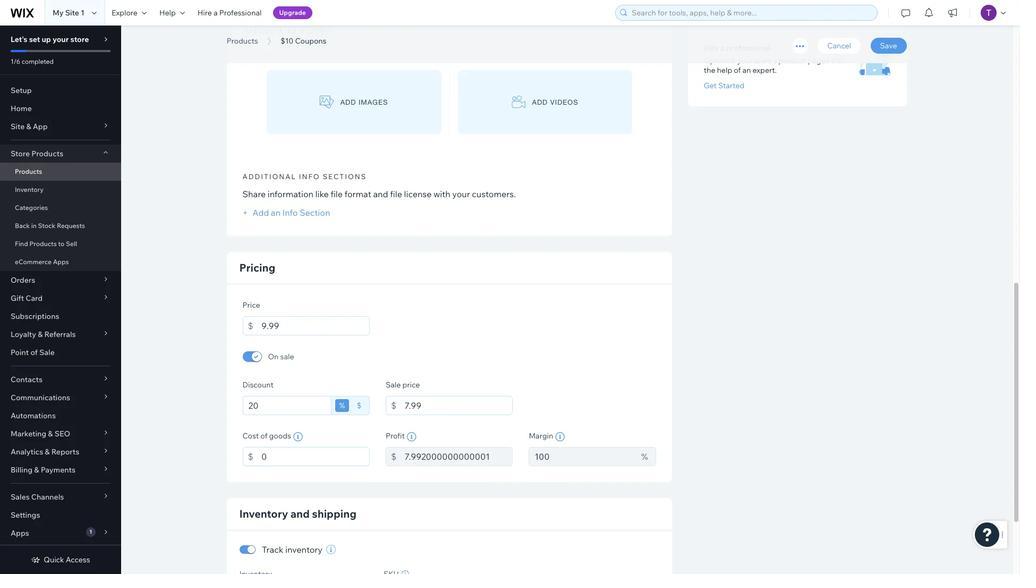 Task type: locate. For each thing, give the bounding box(es) containing it.
quick access button
[[31, 555, 90, 565]]

& left 'app'
[[26, 122, 31, 131]]

help button
[[153, 0, 191, 26]]

2 vertical spatial your
[[453, 189, 470, 199]]

1 horizontal spatial %
[[642, 451, 648, 462]]

1 horizontal spatial hire
[[704, 43, 719, 53]]

cost of goods
[[243, 431, 291, 441]]

products link down "images"
[[221, 36, 264, 46]]

hire
[[198, 8, 212, 18], [704, 43, 719, 53]]

a inside $10 coupons form
[[721, 43, 725, 53]]

add for add videos
[[532, 98, 548, 106]]

& right 'billing'
[[34, 465, 39, 475]]

$
[[248, 321, 253, 331], [391, 400, 397, 411], [357, 401, 362, 410], [248, 451, 253, 462], [391, 451, 397, 462]]

0 vertical spatial %
[[339, 401, 345, 410]]

products inside "popup button"
[[31, 149, 63, 158]]

0 vertical spatial site
[[65, 8, 79, 18]]

pages
[[808, 56, 830, 65]]

info tooltip image for cost of goods
[[293, 432, 303, 442]]

1
[[81, 8, 84, 18], [89, 528, 92, 535]]

0 horizontal spatial a
[[214, 8, 218, 18]]

products down the store
[[15, 167, 42, 175]]

1 horizontal spatial file
[[390, 189, 402, 199]]

upgrade button
[[273, 6, 312, 19]]

$ text field
[[405, 396, 513, 415]]

0 horizontal spatial of
[[31, 348, 38, 357]]

of right "help"
[[734, 65, 741, 75]]

an
[[743, 65, 751, 75], [271, 207, 281, 218]]

0 vertical spatial products link
[[221, 36, 264, 46]]

explore
[[112, 8, 138, 18]]

1 vertical spatial your
[[738, 56, 753, 65]]

1 horizontal spatial with
[[831, 56, 846, 65]]

get started link
[[704, 81, 745, 90]]

your left customers.
[[453, 189, 470, 199]]

add
[[341, 98, 356, 106], [532, 98, 548, 106]]

& inside site & app popup button
[[26, 122, 31, 131]]

payments
[[41, 465, 75, 475]]

of
[[734, 65, 741, 75], [31, 348, 38, 357], [261, 431, 268, 441]]

an left info
[[271, 207, 281, 218]]

info tooltip image
[[293, 432, 303, 442], [556, 432, 565, 442]]

$10 down professional
[[227, 23, 260, 47]]

& left reports
[[45, 447, 50, 457]]

0 vertical spatial inventory
[[15, 186, 44, 194]]

0 horizontal spatial add
[[341, 98, 356, 106]]

& for site
[[26, 122, 31, 131]]

home
[[11, 104, 32, 113]]

store
[[11, 149, 30, 158]]

store
[[70, 35, 89, 44]]

inventory up categories
[[15, 186, 44, 194]]

None text field
[[262, 447, 370, 466]]

marketing & seo
[[11, 429, 70, 439]]

with down cancel button
[[831, 56, 846, 65]]

marketing & seo button
[[0, 425, 121, 443]]

0 horizontal spatial an
[[271, 207, 281, 218]]

upgrade
[[279, 9, 306, 16]]

apps down find products to sell link
[[53, 258, 69, 266]]

sale
[[280, 352, 294, 362]]

seo
[[55, 429, 70, 439]]

info tooltip image right margin
[[556, 432, 565, 442]]

shipping
[[312, 507, 357, 521]]

hire for hire a professional
[[198, 8, 212, 18]]

and for videos
[[279, 27, 297, 35]]

1 file from the left
[[331, 189, 343, 199]]

set
[[29, 35, 40, 44]]

1 vertical spatial of
[[31, 348, 38, 357]]

sell
[[66, 240, 77, 248]]

products
[[227, 36, 258, 46], [31, 149, 63, 158], [15, 167, 42, 175], [29, 240, 57, 248]]

quick
[[44, 555, 64, 565]]

1 vertical spatial apps
[[11, 528, 29, 538]]

and left "shipping"
[[291, 507, 310, 521]]

2 vertical spatial of
[[261, 431, 268, 441]]

0 horizontal spatial info tooltip image
[[293, 432, 303, 442]]

1 horizontal spatial an
[[743, 65, 751, 75]]

1 vertical spatial an
[[271, 207, 281, 218]]

& for loyalty
[[38, 330, 43, 339]]

my site 1
[[53, 8, 84, 18]]

contacts button
[[0, 371, 121, 389]]

& for marketing
[[48, 429, 53, 439]]

inventory inside $10 coupons form
[[240, 507, 288, 521]]

price
[[403, 380, 420, 390]]

& inside marketing & seo popup button
[[48, 429, 53, 439]]

with inside optimize your store's product pages with the help of an expert.
[[831, 56, 846, 65]]

hire right help button
[[198, 8, 212, 18]]

2 horizontal spatial of
[[734, 65, 741, 75]]

1 horizontal spatial $10
[[281, 36, 294, 46]]

an left expert.
[[743, 65, 751, 75]]

of inside "link"
[[31, 348, 38, 357]]

additional info sections
[[243, 172, 367, 181]]

started
[[719, 81, 745, 90]]

site inside site & app popup button
[[11, 122, 25, 131]]

store's
[[755, 56, 777, 65]]

gallery image
[[320, 95, 334, 109]]

1 add from the left
[[341, 98, 356, 106]]

products inside $10 coupons form
[[227, 36, 258, 46]]

with
[[831, 56, 846, 65], [434, 189, 451, 199]]

a left professional
[[214, 8, 218, 18]]

0 horizontal spatial with
[[434, 189, 451, 199]]

products link down store products
[[0, 163, 121, 181]]

sale left price
[[386, 380, 401, 390]]

apps down the settings
[[11, 528, 29, 538]]

site & app button
[[0, 117, 121, 136]]

1 info tooltip image from the left
[[293, 432, 303, 442]]

and right format
[[373, 189, 388, 199]]

0 vertical spatial 1
[[81, 8, 84, 18]]

0 vertical spatial an
[[743, 65, 751, 75]]

1 right my
[[81, 8, 84, 18]]

& inside billing & payments dropdown button
[[34, 465, 39, 475]]

file right "like"
[[331, 189, 343, 199]]

0 horizontal spatial products link
[[0, 163, 121, 181]]

0 vertical spatial sale
[[39, 348, 55, 357]]

2 info tooltip image from the left
[[556, 432, 565, 442]]

store products button
[[0, 145, 121, 163]]

1 vertical spatial %
[[642, 451, 648, 462]]

your right up at top
[[53, 35, 69, 44]]

your down professional
[[738, 56, 753, 65]]

site right my
[[65, 8, 79, 18]]

products down "images"
[[227, 36, 258, 46]]

requests
[[57, 222, 85, 230]]

sale inside $10 coupons form
[[386, 380, 401, 390]]

1 horizontal spatial sale
[[386, 380, 401, 390]]

of for cost of goods
[[261, 431, 268, 441]]

hire inside $10 coupons form
[[704, 43, 719, 53]]

up
[[42, 35, 51, 44]]

0 vertical spatial hire
[[198, 8, 212, 18]]

inventory
[[15, 186, 44, 194], [240, 507, 288, 521]]

in
[[31, 222, 37, 230]]

0 vertical spatial of
[[734, 65, 741, 75]]

help
[[718, 65, 733, 75]]

of right cost
[[261, 431, 268, 441]]

hire up optimize
[[704, 43, 719, 53]]

1 vertical spatial 1
[[89, 528, 92, 535]]

0 vertical spatial and
[[279, 27, 297, 35]]

0 vertical spatial apps
[[53, 258, 69, 266]]

$10 coupons down upgrade button
[[227, 23, 347, 47]]

sale down the loyalty & referrals
[[39, 348, 55, 357]]

of inside optimize your store's product pages with the help of an expert.
[[734, 65, 741, 75]]

$10 down images and videos
[[281, 36, 294, 46]]

1 inside sidebar element
[[89, 528, 92, 535]]

1 vertical spatial products link
[[0, 163, 121, 181]]

inventory up 'track'
[[240, 507, 288, 521]]

1 horizontal spatial info tooltip image
[[556, 432, 565, 442]]

1 horizontal spatial a
[[721, 43, 725, 53]]

1 vertical spatial inventory
[[240, 507, 288, 521]]

a up optimize
[[721, 43, 725, 53]]

2 vertical spatial and
[[291, 507, 310, 521]]

inventory inside sidebar element
[[15, 186, 44, 194]]

help
[[159, 8, 176, 18]]

add images
[[341, 98, 388, 106]]

of right point
[[31, 348, 38, 357]]

cancel
[[828, 41, 852, 51]]

point of sale
[[11, 348, 55, 357]]

1 horizontal spatial products link
[[221, 36, 264, 46]]

1 up access
[[89, 528, 92, 535]]

billing
[[11, 465, 33, 475]]

add an info section link
[[243, 207, 330, 218]]

None text field
[[262, 316, 370, 336], [243, 396, 332, 415], [405, 447, 513, 466], [529, 447, 636, 466], [262, 316, 370, 336], [243, 396, 332, 415], [405, 447, 513, 466], [529, 447, 636, 466]]

coupons down upgrade button
[[265, 23, 347, 47]]

a
[[214, 8, 218, 18], [721, 43, 725, 53]]

2 horizontal spatial your
[[738, 56, 753, 65]]

subscriptions
[[11, 312, 59, 321]]

1 horizontal spatial inventory
[[240, 507, 288, 521]]

$10 coupons form
[[121, 0, 1021, 574]]

save button
[[871, 38, 907, 54]]

loyalty & referrals button
[[0, 325, 121, 343]]

0 horizontal spatial sale
[[39, 348, 55, 357]]

on
[[268, 352, 279, 362]]

& for billing
[[34, 465, 39, 475]]

hire a professional
[[198, 8, 262, 18]]

sale inside point of sale "link"
[[39, 348, 55, 357]]

an inside optimize your store's product pages with the help of an expert.
[[743, 65, 751, 75]]

price
[[243, 300, 260, 310]]

file left license
[[390, 189, 402, 199]]

%
[[339, 401, 345, 410], [642, 451, 648, 462]]

add right gallery icon
[[341, 98, 356, 106]]

0 horizontal spatial your
[[53, 35, 69, 44]]

& right loyalty
[[38, 330, 43, 339]]

0 horizontal spatial file
[[331, 189, 343, 199]]

0 horizontal spatial 1
[[81, 8, 84, 18]]

marketing
[[11, 429, 46, 439]]

and for shipping
[[291, 507, 310, 521]]

0 vertical spatial a
[[214, 8, 218, 18]]

1 horizontal spatial of
[[261, 431, 268, 441]]

& left seo
[[48, 429, 53, 439]]

1/6
[[11, 57, 20, 65]]

add right videos icon
[[532, 98, 548, 106]]

1 vertical spatial site
[[11, 122, 25, 131]]

1 vertical spatial a
[[721, 43, 725, 53]]

1 vertical spatial hire
[[704, 43, 719, 53]]

with right license
[[434, 189, 451, 199]]

0 vertical spatial your
[[53, 35, 69, 44]]

track inventory
[[262, 544, 323, 555]]

&
[[26, 122, 31, 131], [38, 330, 43, 339], [48, 429, 53, 439], [45, 447, 50, 457], [34, 465, 39, 475]]

point
[[11, 348, 29, 357]]

and down upgrade button
[[279, 27, 297, 35]]

1 horizontal spatial 1
[[89, 528, 92, 535]]

0 horizontal spatial hire
[[198, 8, 212, 18]]

discount
[[243, 380, 274, 390]]

a for professional
[[214, 8, 218, 18]]

& inside loyalty & referrals popup button
[[38, 330, 43, 339]]

0 vertical spatial with
[[831, 56, 846, 65]]

1 horizontal spatial add
[[532, 98, 548, 106]]

get
[[704, 81, 717, 90]]

info tooltip image right goods
[[293, 432, 303, 442]]

0 horizontal spatial site
[[11, 122, 25, 131]]

store products
[[11, 149, 63, 158]]

share
[[243, 189, 266, 199]]

additional
[[243, 172, 297, 181]]

products right the store
[[31, 149, 63, 158]]

apps
[[53, 258, 69, 266], [11, 528, 29, 538]]

site & app
[[11, 122, 48, 131]]

0 horizontal spatial inventory
[[15, 186, 44, 194]]

site down home
[[11, 122, 25, 131]]

2 add from the left
[[532, 98, 548, 106]]

1 vertical spatial sale
[[386, 380, 401, 390]]

& inside analytics & reports dropdown button
[[45, 447, 50, 457]]



Task type: vqa. For each thing, say whether or not it's contained in the screenshot.
TRACK INVENTORY
yes



Task type: describe. For each thing, give the bounding box(es) containing it.
channels
[[31, 492, 64, 502]]

hire for hire a professional
[[704, 43, 719, 53]]

sales
[[11, 492, 30, 502]]

a for professional
[[721, 43, 725, 53]]

referrals
[[44, 330, 76, 339]]

$10 coupons down the videos at the left of the page
[[281, 36, 327, 46]]

inventory for inventory and shipping
[[240, 507, 288, 521]]

sidebar element
[[0, 26, 121, 574]]

0 horizontal spatial %
[[339, 401, 345, 410]]

product
[[779, 56, 807, 65]]

0 horizontal spatial $10
[[227, 23, 260, 47]]

ecommerce apps link
[[0, 253, 121, 271]]

your inside sidebar element
[[53, 35, 69, 44]]

my
[[53, 8, 64, 18]]

professional
[[219, 8, 262, 18]]

add an info section
[[251, 207, 330, 218]]

let's set up your store
[[11, 35, 89, 44]]

point of sale link
[[0, 343, 121, 362]]

optimize your store's product pages with the help of an expert.
[[704, 56, 846, 75]]

card
[[26, 293, 43, 303]]

of for point of sale
[[31, 348, 38, 357]]

ecommerce apps
[[15, 258, 69, 266]]

images
[[243, 27, 276, 35]]

cost
[[243, 431, 259, 441]]

analytics & reports button
[[0, 443, 121, 461]]

track
[[262, 544, 284, 555]]

back
[[15, 222, 30, 230]]

coupons down the videos at the left of the page
[[295, 36, 327, 46]]

reports
[[51, 447, 79, 457]]

add
[[253, 207, 269, 218]]

the
[[704, 65, 716, 75]]

to
[[58, 240, 64, 248]]

share information like file format and file license with your customers.
[[243, 189, 516, 199]]

cancel button
[[818, 38, 861, 54]]

analytics & reports
[[11, 447, 79, 457]]

let's
[[11, 35, 27, 44]]

sales channels
[[11, 492, 64, 502]]

hire a professional link
[[191, 0, 268, 26]]

setup
[[11, 86, 32, 95]]

loyalty
[[11, 330, 36, 339]]

communications button
[[0, 389, 121, 407]]

products link inside $10 coupons form
[[221, 36, 264, 46]]

communications
[[11, 393, 70, 402]]

quick access
[[44, 555, 90, 565]]

1 vertical spatial with
[[434, 189, 451, 199]]

contacts
[[11, 375, 43, 384]]

get started
[[704, 81, 745, 90]]

0 horizontal spatial apps
[[11, 528, 29, 538]]

hire a professional
[[704, 43, 771, 53]]

app
[[33, 122, 48, 131]]

info tooltip image for margin
[[556, 432, 565, 442]]

back in stock requests link
[[0, 217, 121, 235]]

sales channels button
[[0, 488, 121, 506]]

format
[[345, 189, 372, 199]]

add videos
[[532, 98, 579, 106]]

add for add images
[[341, 98, 356, 106]]

& for analytics
[[45, 447, 50, 457]]

your inside optimize your store's product pages with the help of an expert.
[[738, 56, 753, 65]]

Search for tools, apps, help & more... field
[[629, 5, 875, 20]]

settings
[[11, 510, 40, 520]]

like
[[316, 189, 329, 199]]

back in stock requests
[[15, 222, 85, 230]]

2 file from the left
[[390, 189, 402, 199]]

customers.
[[472, 189, 516, 199]]

ecommerce
[[15, 258, 52, 266]]

loyalty & referrals
[[11, 330, 76, 339]]

home link
[[0, 99, 121, 117]]

optimize
[[704, 56, 736, 65]]

billing & payments button
[[0, 461, 121, 479]]

info tooltip image
[[407, 432, 417, 442]]

sections
[[323, 172, 367, 181]]

completed
[[22, 57, 54, 65]]

products up the ecommerce apps
[[29, 240, 57, 248]]

1 horizontal spatial your
[[453, 189, 470, 199]]

subscriptions link
[[0, 307, 121, 325]]

stock
[[38, 222, 55, 230]]

inventory
[[285, 544, 323, 555]]

access
[[66, 555, 90, 565]]

automations link
[[0, 407, 121, 425]]

section
[[300, 207, 330, 218]]

pricing
[[240, 261, 276, 274]]

info
[[299, 172, 320, 181]]

information
[[268, 189, 314, 199]]

images and videos
[[243, 27, 333, 35]]

inventory for inventory
[[15, 186, 44, 194]]

1 horizontal spatial site
[[65, 8, 79, 18]]

categories
[[15, 204, 48, 212]]

videos icon image
[[512, 95, 526, 109]]

professional
[[727, 43, 771, 53]]

settings link
[[0, 506, 121, 524]]

images
[[359, 98, 388, 106]]

setup link
[[0, 81, 121, 99]]

1 vertical spatial and
[[373, 189, 388, 199]]

on sale
[[268, 352, 294, 362]]

1 horizontal spatial apps
[[53, 258, 69, 266]]

profit
[[386, 431, 405, 441]]

videos
[[300, 27, 333, 35]]

billing & payments
[[11, 465, 75, 475]]



